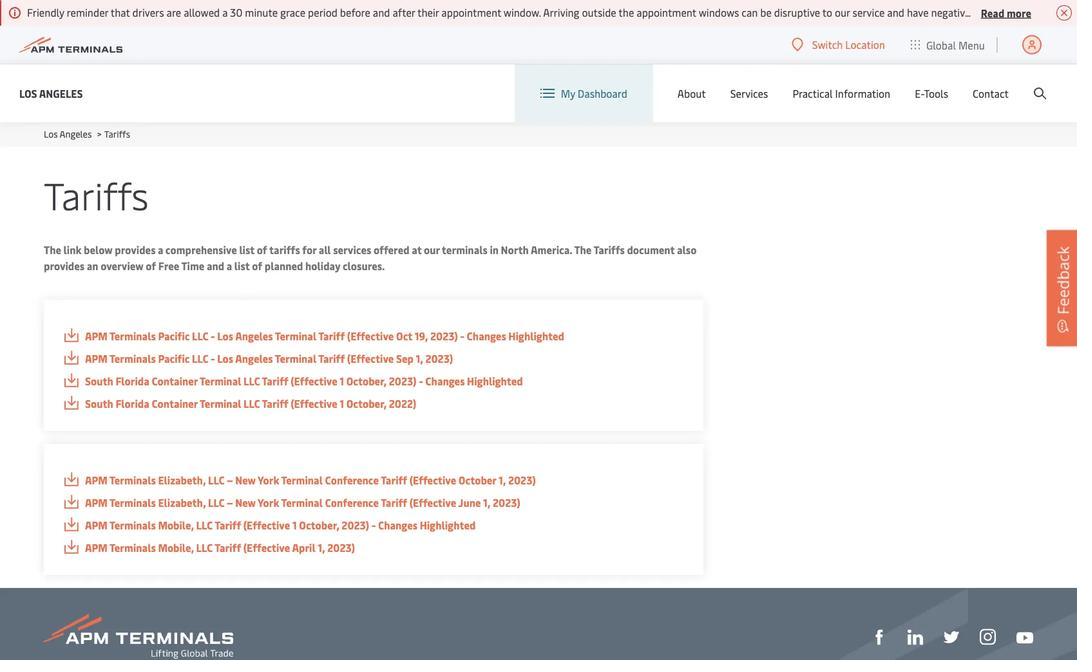 Task type: vqa. For each thing, say whether or not it's contained in the screenshot.
APM Terminals Pacific LLC - Los Angeles Terminal Tariff (Effective Sep 1, 2023)
yes



Task type: locate. For each thing, give the bounding box(es) containing it.
2023) down "19,"
[[425, 352, 453, 366]]

1 pacific from the top
[[158, 330, 190, 343]]

2023)
[[430, 330, 458, 343], [425, 352, 453, 366], [389, 375, 417, 388], [508, 474, 536, 488], [493, 496, 520, 510], [342, 519, 369, 533], [327, 541, 355, 555]]

october, up april
[[299, 519, 339, 533]]

1 vertical spatial our
[[424, 243, 440, 257]]

apm for apm terminals mobile, llc tariff (effective 1 october, 2023) - changes highlighted
[[85, 519, 108, 533]]

2023) inside apm terminals elizabeth, llc – new york terminal conference tariff (effective june 1, 2023) link
[[493, 496, 520, 510]]

1 vertical spatial elizabeth,
[[158, 496, 206, 510]]

contact
[[973, 86, 1009, 100]]

conference down apm terminals elizabeth, llc – new york terminal conference tariff (effective october 1, 2023) 'link'
[[325, 496, 379, 510]]

0 horizontal spatial our
[[424, 243, 440, 257]]

1 vertical spatial changes
[[425, 375, 465, 388]]

1 vertical spatial –
[[227, 496, 233, 510]]

terminal for apm terminals pacific llc - los angeles terminal tariff (effective oct 19, 2023) - changes highlighted
[[275, 330, 316, 343]]

april
[[292, 541, 315, 555]]

llc for apm terminals pacific llc - los angeles terminal tariff (effective sep 1, 2023)
[[192, 352, 208, 366]]

1 new from the top
[[235, 474, 256, 488]]

- right "19,"
[[460, 330, 465, 343]]

feedback
[[1052, 247, 1073, 315]]

2 vertical spatial october,
[[299, 519, 339, 533]]

that
[[111, 5, 130, 19]]

new inside 'link'
[[235, 474, 256, 488]]

new for apm terminals elizabeth, llc – new york terminal conference tariff (effective june 1, 2023)
[[235, 496, 256, 510]]

1 apm from the top
[[85, 330, 108, 343]]

provides down link
[[44, 259, 85, 273]]

york up apm terminals mobile, llc tariff (effective 1 october, 2023) - changes highlighted
[[258, 496, 279, 510]]

(effective up apm terminals pacific llc - los angeles terminal tariff (effective sep 1, 2023) link
[[347, 330, 394, 343]]

apm terminals pacific llc - los angeles terminal tariff (effective oct 19, 2023) - changes highlighted
[[85, 330, 564, 343]]

appointment right 'the'
[[637, 5, 696, 19]]

los angeles link
[[19, 85, 83, 101], [44, 128, 92, 140]]

5 apm from the top
[[85, 519, 108, 533]]

1 down south florida container terminal llc tariff (effective 1 october, 2023) - changes highlighted link at the bottom of page
[[340, 397, 344, 411]]

0 vertical spatial container
[[152, 375, 198, 388]]

1, right sep
[[416, 352, 423, 366]]

south florida container terminal llc tariff (effective 1 october, 2023) - changes highlighted link
[[63, 374, 684, 390]]

a down a comprehensive
[[227, 259, 232, 273]]

tariffs up below
[[44, 169, 149, 220]]

terminals inside 'apm terminals mobile, llc tariff (effective 1 october, 2023) - changes highlighted' link
[[110, 519, 156, 533]]

terminals for apm terminals elizabeth, llc – new york terminal conference tariff (effective june 1, 2023)
[[110, 496, 156, 510]]

e-tools
[[915, 86, 948, 100]]

2 apm from the top
[[85, 352, 108, 366]]

llc for apm terminals mobile, llc tariff (effective 1 october, 2023) - changes highlighted
[[196, 519, 213, 533]]

list left planned
[[234, 259, 250, 273]]

0 vertical spatial new
[[235, 474, 256, 488]]

menu
[[959, 38, 985, 52]]

service
[[853, 5, 885, 19]]

south inside south florida container terminal llc tariff (effective 1 october, 2023) - changes highlighted link
[[85, 375, 113, 388]]

2 horizontal spatial changes
[[467, 330, 506, 343]]

4 terminals from the top
[[110, 496, 156, 510]]

tariffs right >
[[104, 128, 130, 140]]

terminal for apm terminals pacific llc - los angeles terminal tariff (effective sep 1, 2023)
[[275, 352, 316, 366]]

apm terminals mobile, llc tariff (effective 1 october, 2023) - changes highlighted link
[[63, 518, 684, 534]]

1 vertical spatial pacific
[[158, 352, 190, 366]]

0 vertical spatial list
[[239, 243, 255, 257]]

– inside apm terminals elizabeth, llc – new york terminal conference tariff (effective june 1, 2023) link
[[227, 496, 233, 510]]

south
[[85, 375, 113, 388], [85, 397, 113, 411]]

1 conference from the top
[[325, 474, 379, 488]]

pacific for apm terminals pacific llc - los angeles terminal tariff (effective sep 1, 2023)
[[158, 352, 190, 366]]

1 vertical spatial florida
[[116, 397, 149, 411]]

angeles up "los angeles > tariffs"
[[39, 86, 83, 100]]

a left 30
[[222, 5, 228, 19]]

(effective down apm terminals mobile, llc tariff (effective 1 october, 2023) - changes highlighted
[[243, 541, 290, 555]]

1 vertical spatial mobile,
[[158, 541, 194, 555]]

conference for june
[[325, 496, 379, 510]]

terminals inside apm terminals pacific llc - los angeles terminal tariff (effective oct 19, 2023) - changes highlighted link
[[110, 330, 156, 343]]

2 the from the left
[[574, 243, 592, 257]]

1
[[340, 375, 344, 388], [340, 397, 344, 411], [292, 519, 297, 533]]

impacts
[[973, 5, 1010, 19]]

2 mobile, from the top
[[158, 541, 194, 555]]

and right time on the top
[[207, 259, 224, 273]]

e-tools button
[[915, 64, 948, 122]]

-
[[211, 330, 215, 343], [460, 330, 465, 343], [211, 352, 215, 366], [419, 375, 423, 388], [372, 519, 376, 533]]

1, right october in the left of the page
[[499, 474, 506, 488]]

1 vertical spatial a
[[227, 259, 232, 273]]

0 horizontal spatial the
[[44, 243, 61, 257]]

0 vertical spatial changes
[[467, 330, 506, 343]]

2023) right april
[[327, 541, 355, 555]]

1 horizontal spatial drivers
[[1026, 5, 1058, 19]]

dashboard
[[578, 86, 627, 100]]

2 pacific from the top
[[158, 352, 190, 366]]

2 – from the top
[[227, 496, 233, 510]]

0 vertical spatial south
[[85, 375, 113, 388]]

york for apm terminals elizabeth, llc – new york terminal conference tariff (effective june 1, 2023)
[[258, 496, 279, 510]]

2 florida from the top
[[116, 397, 149, 411]]

tools
[[924, 86, 948, 100]]

1 down apm terminals pacific llc - los angeles terminal tariff (effective sep 1, 2023) link
[[340, 375, 344, 388]]

0 vertical spatial 1
[[340, 375, 344, 388]]

0 vertical spatial elizabeth,
[[158, 474, 206, 488]]

0 vertical spatial –
[[227, 474, 233, 488]]

2023) down october in the left of the page
[[493, 496, 520, 510]]

0 horizontal spatial changes
[[378, 519, 418, 533]]

florida for south florida container terminal llc tariff (effective 1 october, 2022)
[[116, 397, 149, 411]]

apmt footer logo image
[[44, 615, 233, 660]]

our
[[835, 5, 850, 19], [424, 243, 440, 257]]

2 new from the top
[[235, 496, 256, 510]]

october, down south florida container terminal llc tariff (effective 1 october, 2023) - changes highlighted link at the bottom of page
[[346, 397, 387, 411]]

llc inside 'link'
[[208, 474, 224, 488]]

on
[[1012, 5, 1024, 19]]

– inside apm terminals elizabeth, llc – new york terminal conference tariff (effective october 1, 2023) 'link'
[[227, 474, 233, 488]]

terminals for apm terminals pacific llc - los angeles terminal tariff (effective oct 19, 2023) - changes highlighted
[[110, 330, 156, 343]]

0 vertical spatial tariffs
[[104, 128, 130, 140]]

drivers right on
[[1026, 5, 1058, 19]]

tariffs inside 'the link below provides a comprehensive list of tariffs for all services offered at our terminals in north america. the tariffs document also provides an overview of free time and a list of planned holiday closures.'
[[594, 243, 625, 257]]

instagram link
[[980, 628, 996, 646]]

contact button
[[973, 64, 1009, 122]]

florida
[[116, 375, 149, 388], [116, 397, 149, 411]]

0 vertical spatial florida
[[116, 375, 149, 388]]

the left link
[[44, 243, 61, 257]]

friendly reminder that drivers are allowed a 30 minute grace period before and after their appointment window. arriving outside the appointment windows can be disruptive to our service and have negative impacts on drivers who
[[27, 5, 1077, 19]]

apm inside 'link'
[[85, 474, 108, 488]]

30
[[230, 5, 242, 19]]

information
[[835, 86, 890, 100]]

1 horizontal spatial changes
[[425, 375, 465, 388]]

1 york from the top
[[258, 474, 279, 488]]

can
[[742, 5, 758, 19]]

period
[[308, 5, 338, 19]]

19,
[[415, 330, 428, 343]]

0 horizontal spatial provides
[[44, 259, 85, 273]]

1 mobile, from the top
[[158, 519, 194, 533]]

1 horizontal spatial the
[[574, 243, 592, 257]]

appointment
[[441, 5, 501, 19], [637, 5, 696, 19]]

tariff down apm terminals elizabeth, llc – new york terminal conference tariff (effective october 1, 2023) 'link'
[[381, 496, 407, 510]]

(effective
[[347, 330, 394, 343], [347, 352, 394, 366], [291, 375, 337, 388], [291, 397, 337, 411], [410, 474, 456, 488], [410, 496, 456, 510], [243, 519, 290, 533], [243, 541, 290, 555]]

1 vertical spatial 1
[[340, 397, 344, 411]]

our right to
[[835, 5, 850, 19]]

practical information button
[[793, 64, 890, 122]]

1 – from the top
[[227, 474, 233, 488]]

2 vertical spatial changes
[[378, 519, 418, 533]]

october, down apm terminals pacific llc - los angeles terminal tariff (effective sep 1, 2023) link
[[346, 375, 387, 388]]

south inside south florida container terminal llc tariff (effective 1 october, 2022) link
[[85, 397, 113, 411]]

of left the free
[[146, 259, 156, 273]]

new
[[235, 474, 256, 488], [235, 496, 256, 510]]

1 horizontal spatial provides
[[115, 243, 156, 257]]

4 apm from the top
[[85, 496, 108, 510]]

read more
[[981, 6, 1031, 19]]

2 york from the top
[[258, 496, 279, 510]]

provides
[[115, 243, 156, 257], [44, 259, 85, 273]]

6 terminals from the top
[[110, 541, 156, 555]]

2023) up the 2022)
[[389, 375, 417, 388]]

apm for apm terminals elizabeth, llc – new york terminal conference tariff (effective october 1, 2023)
[[85, 474, 108, 488]]

angeles left >
[[60, 128, 92, 140]]

apm for apm terminals mobile, llc tariff (effective april 1, 2023)
[[85, 541, 108, 555]]

1 vertical spatial los angeles link
[[44, 128, 92, 140]]

york up apm terminals elizabeth, llc – new york terminal conference tariff (effective june 1, 2023)
[[258, 474, 279, 488]]

terminals inside apm terminals elizabeth, llc – new york terminal conference tariff (effective june 1, 2023) link
[[110, 496, 156, 510]]

0 vertical spatial york
[[258, 474, 279, 488]]

2023) right october in the left of the page
[[508, 474, 536, 488]]

1 down apm terminals elizabeth, llc – new york terminal conference tariff (effective june 1, 2023)
[[292, 519, 297, 533]]

angeles up south florida container terminal llc tariff (effective 1 october, 2022)
[[235, 352, 273, 366]]

free
[[158, 259, 179, 273]]

2023) inside the apm terminals mobile, llc tariff (effective april 1, 2023) link
[[327, 541, 355, 555]]

1 south from the top
[[85, 375, 113, 388]]

2 elizabeth, from the top
[[158, 496, 206, 510]]

(effective left october in the left of the page
[[410, 474, 456, 488]]

0 vertical spatial mobile,
[[158, 519, 194, 533]]

2 conference from the top
[[325, 496, 379, 510]]

apm for apm terminals elizabeth, llc – new york terminal conference tariff (effective june 1, 2023)
[[85, 496, 108, 510]]

tariff
[[318, 330, 345, 343], [318, 352, 345, 366], [262, 375, 288, 388], [262, 397, 288, 411], [381, 474, 407, 488], [381, 496, 407, 510], [215, 519, 241, 533], [215, 541, 241, 555]]

about
[[678, 86, 706, 100]]

read more button
[[981, 5, 1031, 21]]

apm terminals elizabeth, llc – new york terminal conference tariff (effective june 1, 2023)
[[85, 496, 520, 510]]

2 drivers from the left
[[1026, 5, 1058, 19]]

highlighted
[[509, 330, 564, 343], [467, 375, 523, 388], [420, 519, 476, 533]]

elizabeth, inside 'link'
[[158, 474, 206, 488]]

of left planned
[[252, 259, 262, 273]]

2023) down apm terminals elizabeth, llc – new york terminal conference tariff (effective june 1, 2023) link
[[342, 519, 369, 533]]

south florida container terminal llc tariff (effective 1 october, 2022)
[[85, 397, 416, 411]]

at
[[412, 243, 422, 257]]

0 vertical spatial conference
[[325, 474, 379, 488]]

october,
[[346, 375, 387, 388], [346, 397, 387, 411], [299, 519, 339, 533]]

apm for apm terminals pacific llc - los angeles terminal tariff (effective oct 19, 2023) - changes highlighted
[[85, 330, 108, 343]]

terminal for apm terminals elizabeth, llc – new york terminal conference tariff (effective june 1, 2023)
[[281, 496, 323, 510]]

our right at
[[424, 243, 440, 257]]

6 apm from the top
[[85, 541, 108, 555]]

1 florida from the top
[[116, 375, 149, 388]]

tariff down apm terminals pacific llc - los angeles terminal tariff (effective oct 19, 2023) - changes highlighted
[[318, 352, 345, 366]]

0 vertical spatial provides
[[115, 243, 156, 257]]

apm terminals pacific llc - los angeles terminal tariff (effective sep 1, 2023) link
[[63, 351, 684, 367]]

3 terminals from the top
[[110, 474, 156, 488]]

1 container from the top
[[152, 375, 198, 388]]

york inside 'link'
[[258, 474, 279, 488]]

terminal inside 'link'
[[281, 474, 323, 488]]

1 for 2023)
[[340, 375, 344, 388]]

1 vertical spatial new
[[235, 496, 256, 510]]

1 drivers from the left
[[132, 5, 164, 19]]

angeles
[[39, 86, 83, 100], [60, 128, 92, 140], [235, 330, 273, 343], [235, 352, 273, 366]]

1 horizontal spatial appointment
[[637, 5, 696, 19]]

1 vertical spatial container
[[152, 397, 198, 411]]

mobile, for apm terminals mobile, llc tariff (effective 1 october, 2023) - changes highlighted
[[158, 519, 194, 533]]

tariff down apm terminals pacific llc - los angeles terminal tariff (effective sep 1, 2023)
[[262, 375, 288, 388]]

are
[[167, 5, 181, 19]]

2 south from the top
[[85, 397, 113, 411]]

1 terminals from the top
[[110, 330, 156, 343]]

3 apm from the top
[[85, 474, 108, 488]]

1 elizabeth, from the top
[[158, 474, 206, 488]]

arriving
[[543, 5, 579, 19]]

2 terminals from the top
[[110, 352, 156, 366]]

2 horizontal spatial and
[[887, 5, 905, 19]]

container inside south florida container terminal llc tariff (effective 1 october, 2022) link
[[152, 397, 198, 411]]

terminals inside apm terminals elizabeth, llc – new york terminal conference tariff (effective october 1, 2023) 'link'
[[110, 474, 156, 488]]

1 vertical spatial conference
[[325, 496, 379, 510]]

1 vertical spatial tariffs
[[44, 169, 149, 220]]

and left have
[[887, 5, 905, 19]]

all
[[319, 243, 331, 257]]

south for south florida container terminal llc tariff (effective 1 october, 2022)
[[85, 397, 113, 411]]

and for appointment
[[887, 5, 905, 19]]

of
[[257, 243, 267, 257], [146, 259, 156, 273], [252, 259, 262, 273]]

2023) inside 'apm terminals mobile, llc tariff (effective 1 october, 2023) - changes highlighted' link
[[342, 519, 369, 533]]

5 terminals from the top
[[110, 519, 156, 533]]

after
[[393, 5, 415, 19]]

2 container from the top
[[152, 397, 198, 411]]

0 horizontal spatial appointment
[[441, 5, 501, 19]]

- up south florida container terminal llc tariff (effective 1 october, 2022)
[[211, 352, 215, 366]]

instagram image
[[980, 630, 996, 646]]

– for apm terminals elizabeth, llc – new york terminal conference tariff (effective june 1, 2023)
[[227, 496, 233, 510]]

and for document
[[207, 259, 224, 273]]

june
[[458, 496, 481, 510]]

tariff up apm terminals elizabeth, llc – new york terminal conference tariff (effective june 1, 2023) link
[[381, 474, 407, 488]]

los angeles link up "los angeles > tariffs"
[[19, 85, 83, 101]]

terminals inside the apm terminals mobile, llc tariff (effective april 1, 2023) link
[[110, 541, 156, 555]]

2 vertical spatial tariffs
[[594, 243, 625, 257]]

youtube image
[[1017, 633, 1033, 644]]

los angeles
[[19, 86, 83, 100]]

the right 'america.' in the top of the page
[[574, 243, 592, 257]]

(effective down apm terminals elizabeth, llc – new york terminal conference tariff (effective june 1, 2023)
[[243, 519, 290, 533]]

appointment right their
[[441, 5, 501, 19]]

1 horizontal spatial our
[[835, 5, 850, 19]]

and inside 'the link below provides a comprehensive list of tariffs for all services offered at our terminals in north america. the tariffs document also provides an overview of free time and a list of planned holiday closures.'
[[207, 259, 224, 273]]

0 vertical spatial october,
[[346, 375, 387, 388]]

0 vertical spatial pacific
[[158, 330, 190, 343]]

2023) inside south florida container terminal llc tariff (effective 1 october, 2023) - changes highlighted link
[[389, 375, 417, 388]]

container inside south florida container terminal llc tariff (effective 1 october, 2023) - changes highlighted link
[[152, 375, 198, 388]]

provides up overview
[[115, 243, 156, 257]]

terminals
[[110, 330, 156, 343], [110, 352, 156, 366], [110, 474, 156, 488], [110, 496, 156, 510], [110, 519, 156, 533], [110, 541, 156, 555]]

drivers left are in the top of the page
[[132, 5, 164, 19]]

and left after
[[373, 5, 390, 19]]

0 horizontal spatial drivers
[[132, 5, 164, 19]]

terminal for apm terminals elizabeth, llc – new york terminal conference tariff (effective october 1, 2023)
[[281, 474, 323, 488]]

pacific for apm terminals pacific llc - los angeles terminal tariff (effective oct 19, 2023) - changes highlighted
[[158, 330, 190, 343]]

1 vertical spatial york
[[258, 496, 279, 510]]

1,
[[416, 352, 423, 366], [499, 474, 506, 488], [483, 496, 491, 510], [318, 541, 325, 555]]

1 vertical spatial october,
[[346, 397, 387, 411]]

conference inside 'link'
[[325, 474, 379, 488]]

los inside apm terminals pacific llc - los angeles terminal tariff (effective oct 19, 2023) - changes highlighted link
[[217, 330, 233, 343]]

elizabeth,
[[158, 474, 206, 488], [158, 496, 206, 510]]

changes
[[467, 330, 506, 343], [425, 375, 465, 388], [378, 519, 418, 533]]

los angeles link left >
[[44, 128, 92, 140]]

–
[[227, 474, 233, 488], [227, 496, 233, 510]]

conference up apm terminals elizabeth, llc – new york terminal conference tariff (effective june 1, 2023) link
[[325, 474, 379, 488]]

fill 44 link
[[944, 628, 959, 646]]

tariffs left "document" in the top of the page
[[594, 243, 625, 257]]

apm terminals mobile, llc tariff (effective 1 october, 2023) - changes highlighted
[[85, 519, 476, 533]]

and
[[373, 5, 390, 19], [887, 5, 905, 19], [207, 259, 224, 273]]

llc
[[192, 330, 208, 343], [192, 352, 208, 366], [244, 375, 260, 388], [244, 397, 260, 411], [208, 474, 224, 488], [208, 496, 224, 510], [196, 519, 213, 533], [196, 541, 213, 555]]

changes inside apm terminals pacific llc - los angeles terminal tariff (effective oct 19, 2023) - changes highlighted link
[[467, 330, 506, 343]]

list left tariffs
[[239, 243, 255, 257]]

tariffs
[[104, 128, 130, 140], [44, 169, 149, 220], [594, 243, 625, 257]]

below
[[84, 243, 113, 257]]

apm
[[85, 330, 108, 343], [85, 352, 108, 366], [85, 474, 108, 488], [85, 496, 108, 510], [85, 519, 108, 533], [85, 541, 108, 555]]

container
[[152, 375, 198, 388], [152, 397, 198, 411]]

2023) right "19,"
[[430, 330, 458, 343]]

0 horizontal spatial and
[[207, 259, 224, 273]]

terminals inside apm terminals pacific llc - los angeles terminal tariff (effective sep 1, 2023) link
[[110, 352, 156, 366]]

1 vertical spatial south
[[85, 397, 113, 411]]



Task type: describe. For each thing, give the bounding box(es) containing it.
apm terminals mobile, llc tariff (effective april 1, 2023) link
[[63, 541, 684, 557]]

the link below provides a comprehensive list of tariffs for all services offered at our terminals in north america. the tariffs document also provides an overview of free time and a list of planned holiday closures.
[[44, 243, 697, 273]]

services
[[730, 86, 768, 100]]

1, right april
[[318, 541, 325, 555]]

october, for 2023)
[[346, 375, 387, 388]]

1 vertical spatial provides
[[44, 259, 85, 273]]

global menu
[[926, 38, 985, 52]]

2022)
[[389, 397, 416, 411]]

los angeles > tariffs
[[44, 128, 130, 140]]

closures.
[[343, 259, 385, 273]]

1 appointment from the left
[[441, 5, 501, 19]]

1 vertical spatial highlighted
[[467, 375, 523, 388]]

the
[[619, 5, 634, 19]]

york for apm terminals elizabeth, llc – new york terminal conference tariff (effective october 1, 2023)
[[258, 474, 279, 488]]

time
[[181, 259, 204, 273]]

llc for apm terminals elizabeth, llc – new york terminal conference tariff (effective october 1, 2023)
[[208, 474, 224, 488]]

link
[[64, 243, 81, 257]]

apm terminals elizabeth, llc – new york terminal conference tariff (effective june 1, 2023) link
[[63, 495, 684, 512]]

apm terminals pacific llc - los angeles terminal tariff (effective sep 1, 2023)
[[85, 352, 453, 366]]

my dashboard
[[561, 86, 627, 100]]

america.
[[531, 243, 572, 257]]

planned
[[265, 259, 303, 273]]

angeles up apm terminals pacific llc - los angeles terminal tariff (effective sep 1, 2023)
[[235, 330, 273, 343]]

(effective down apm terminals pacific llc - los angeles terminal tariff (effective oct 19, 2023) - changes highlighted link
[[347, 352, 394, 366]]

container for south florida container terminal llc tariff (effective 1 october, 2023) - changes highlighted
[[152, 375, 198, 388]]

october, for 2022)
[[346, 397, 387, 411]]

holiday
[[305, 259, 340, 273]]

before
[[340, 5, 370, 19]]

1 vertical spatial list
[[234, 259, 250, 273]]

services button
[[730, 64, 768, 122]]

friendly
[[27, 5, 64, 19]]

windows
[[699, 5, 739, 19]]

disruptive
[[774, 5, 820, 19]]

2023) inside apm terminals pacific llc - los angeles terminal tariff (effective oct 19, 2023) - changes highlighted link
[[430, 330, 458, 343]]

1, inside 'link'
[[499, 474, 506, 488]]

my
[[561, 86, 575, 100]]

location
[[845, 38, 885, 52]]

tariff up apm terminals pacific llc - los angeles terminal tariff (effective sep 1, 2023) link
[[318, 330, 345, 343]]

los inside apm terminals pacific llc - los angeles terminal tariff (effective sep 1, 2023) link
[[217, 352, 233, 366]]

2 appointment from the left
[[637, 5, 696, 19]]

shape link
[[872, 628, 887, 646]]

e-
[[915, 86, 924, 100]]

north
[[501, 243, 529, 257]]

october
[[459, 474, 496, 488]]

document
[[627, 243, 675, 257]]

twitter image
[[944, 630, 959, 646]]

terminals for apm terminals elizabeth, llc – new york terminal conference tariff (effective october 1, 2023)
[[110, 474, 156, 488]]

2 vertical spatial highlighted
[[420, 519, 476, 533]]

- down "19,"
[[419, 375, 423, 388]]

apm terminals pacific llc - los angeles terminal tariff (effective oct 19, 2023) - changes highlighted link
[[63, 329, 684, 345]]

llc for apm terminals mobile, llc tariff (effective april 1, 2023)
[[196, 541, 213, 555]]

grace
[[280, 5, 305, 19]]

switch
[[812, 38, 843, 52]]

my dashboard button
[[540, 64, 627, 122]]

- up apm terminals pacific llc - los angeles terminal tariff (effective sep 1, 2023)
[[211, 330, 215, 343]]

0 vertical spatial our
[[835, 5, 850, 19]]

elizabeth, for apm terminals elizabeth, llc – new york terminal conference tariff (effective october 1, 2023)
[[158, 474, 206, 488]]

a comprehensive
[[158, 243, 237, 257]]

global
[[926, 38, 956, 52]]

reminder
[[67, 5, 108, 19]]

tariff inside 'link'
[[381, 474, 407, 488]]

a inside 'the link below provides a comprehensive list of tariffs for all services offered at our terminals in north america. the tariffs document also provides an overview of free time and a list of planned holiday closures.'
[[227, 259, 232, 273]]

new for apm terminals elizabeth, llc – new york terminal conference tariff (effective october 1, 2023)
[[235, 474, 256, 488]]

offered
[[374, 243, 409, 257]]

to
[[823, 5, 832, 19]]

terminals for apm terminals pacific llc - los angeles terminal tariff (effective sep 1, 2023)
[[110, 352, 156, 366]]

apm terminals elizabeth, llc – new york terminal conference tariff (effective october 1, 2023)
[[85, 474, 536, 488]]

0 vertical spatial highlighted
[[509, 330, 564, 343]]

practical information
[[793, 86, 890, 100]]

in
[[490, 243, 499, 257]]

tariff down south florida container terminal llc tariff (effective 1 october, 2023) - changes highlighted
[[262, 397, 288, 411]]

0 vertical spatial a
[[222, 5, 228, 19]]

for
[[302, 243, 316, 257]]

1 for 2022)
[[340, 397, 344, 411]]

facebook image
[[872, 630, 887, 646]]

about button
[[678, 64, 706, 122]]

linkedin__x28_alt_x29__3_ link
[[908, 628, 923, 646]]

elizabeth, for apm terminals elizabeth, llc – new york terminal conference tariff (effective june 1, 2023)
[[158, 496, 206, 510]]

oct
[[396, 330, 412, 343]]

of left tariffs
[[257, 243, 267, 257]]

sep
[[396, 352, 414, 366]]

(effective inside 'link'
[[410, 474, 456, 488]]

2023) inside apm terminals elizabeth, llc – new york terminal conference tariff (effective october 1, 2023) 'link'
[[508, 474, 536, 488]]

their
[[417, 5, 439, 19]]

2023) inside apm terminals pacific llc - los angeles terminal tariff (effective sep 1, 2023) link
[[425, 352, 453, 366]]

close alert image
[[1057, 5, 1072, 21]]

be
[[760, 5, 772, 19]]

outside
[[582, 5, 616, 19]]

south florida container terminal llc tariff (effective 1 october, 2023) - changes highlighted
[[85, 375, 523, 388]]

terminals for apm terminals mobile, llc tariff (effective 1 october, 2023) - changes highlighted
[[110, 519, 156, 533]]

(effective left june on the bottom left of the page
[[410, 496, 456, 510]]

linkedin image
[[908, 630, 923, 646]]

an
[[87, 259, 98, 273]]

terminals for apm terminals mobile, llc tariff (effective april 1, 2023)
[[110, 541, 156, 555]]

practical
[[793, 86, 833, 100]]

also
[[677, 243, 697, 257]]

- down apm terminals elizabeth, llc – new york terminal conference tariff (effective june 1, 2023) link
[[372, 519, 376, 533]]

feedback button
[[1047, 231, 1077, 347]]

florida for south florida container terminal llc tariff (effective 1 october, 2023) - changes highlighted
[[116, 375, 149, 388]]

conference for october
[[325, 474, 379, 488]]

apm terminals elizabeth, llc – new york terminal conference tariff (effective october 1, 2023) link
[[63, 473, 684, 489]]

changes inside 'apm terminals mobile, llc tariff (effective 1 october, 2023) - changes highlighted' link
[[378, 519, 418, 533]]

tariffs
[[269, 243, 300, 257]]

container for south florida container terminal llc tariff (effective 1 october, 2022)
[[152, 397, 198, 411]]

south for south florida container terminal llc tariff (effective 1 october, 2023) - changes highlighted
[[85, 375, 113, 388]]

1, right june on the bottom left of the page
[[483, 496, 491, 510]]

services
[[333, 243, 371, 257]]

mobile, for apm terminals mobile, llc tariff (effective april 1, 2023)
[[158, 541, 194, 555]]

you tube link
[[1017, 629, 1033, 645]]

(effective down south florida container terminal llc tariff (effective 1 october, 2023) - changes highlighted
[[291, 397, 337, 411]]

allowed
[[184, 5, 220, 19]]

who
[[1060, 5, 1077, 19]]

apm for apm terminals pacific llc - los angeles terminal tariff (effective sep 1, 2023)
[[85, 352, 108, 366]]

0 vertical spatial los angeles link
[[19, 85, 83, 101]]

minute
[[245, 5, 278, 19]]

south florida container terminal llc tariff (effective 1 october, 2022) link
[[63, 396, 684, 412]]

2 vertical spatial 1
[[292, 519, 297, 533]]

tariff down apm terminals mobile, llc tariff (effective 1 october, 2023) - changes highlighted
[[215, 541, 241, 555]]

(effective down apm terminals pacific llc - los angeles terminal tariff (effective oct 19, 2023) - changes highlighted
[[291, 375, 337, 388]]

apm terminals mobile, llc tariff (effective april 1, 2023)
[[85, 541, 355, 555]]

>
[[97, 128, 102, 140]]

tariff up apm terminals mobile, llc tariff (effective april 1, 2023)
[[215, 519, 241, 533]]

llc for apm terminals pacific llc - los angeles terminal tariff (effective oct 19, 2023) - changes highlighted
[[192, 330, 208, 343]]

window.
[[504, 5, 541, 19]]

1 the from the left
[[44, 243, 61, 257]]

1 horizontal spatial and
[[373, 5, 390, 19]]

– for apm terminals elizabeth, llc – new york terminal conference tariff (effective october 1, 2023)
[[227, 474, 233, 488]]

global menu button
[[898, 25, 998, 64]]

changes inside south florida container terminal llc tariff (effective 1 october, 2023) - changes highlighted link
[[425, 375, 465, 388]]

llc for apm terminals elizabeth, llc – new york terminal conference tariff (effective june 1, 2023)
[[208, 496, 224, 510]]

our inside 'the link below provides a comprehensive list of tariffs for all services offered at our terminals in north america. the tariffs document also provides an overview of free time and a list of planned holiday closures.'
[[424, 243, 440, 257]]



